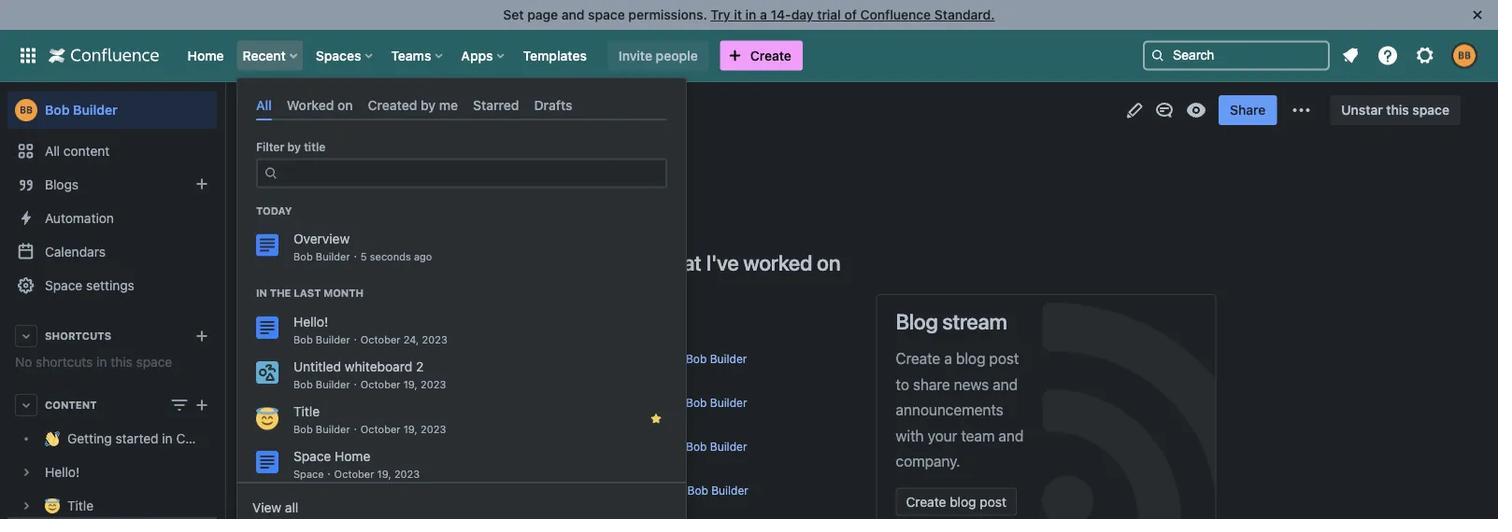 Task type: locate. For each thing, give the bounding box(es) containing it.
hello! up oct
[[526, 464, 565, 482]]

0 horizontal spatial on
[[338, 97, 353, 113]]

appswitcher icon image
[[17, 44, 39, 67]]

recent
[[243, 48, 286, 63], [532, 250, 598, 275]]

1 horizontal spatial on
[[817, 250, 841, 275]]

recent button
[[237, 41, 305, 71]]

hello! inside the in the last month 'element'
[[294, 314, 328, 330]]

confluence right of
[[861, 7, 931, 22]]

blog up news
[[956, 350, 986, 368]]

builder inside space element
[[73, 102, 118, 118]]

create inside button
[[907, 495, 947, 510]]

bob builder ・ october 19, 2023 for untitled whiteboard 2
[[294, 379, 446, 391]]

2 horizontal spatial hello!
[[526, 464, 565, 482]]

recent right home link on the top left
[[243, 48, 286, 63]]

0 vertical spatial bob builder ・ october 19, 2023
[[294, 379, 446, 391]]

bob builder link
[[7, 92, 217, 129], [262, 101, 332, 120], [686, 353, 747, 366], [686, 397, 748, 410], [686, 441, 748, 454], [688, 485, 749, 498]]

1 vertical spatial blog
[[950, 495, 977, 510]]

automation
[[45, 211, 114, 226]]

all for all
[[256, 97, 272, 113]]

that
[[665, 250, 702, 275]]

create for create a blog post to share news and announcements with your team and company.
[[896, 350, 941, 368]]

collapse sidebar image
[[204, 92, 245, 129]]

no shortcuts in this space
[[15, 355, 172, 370]]

and right page
[[562, 7, 585, 22]]

spaces
[[316, 48, 361, 63]]

・ for overview
[[350, 251, 361, 263]]

all content
[[45, 144, 110, 159]]

0 vertical spatial title
[[294, 404, 320, 420]]

2023
[[422, 334, 448, 346], [421, 379, 446, 391], [421, 424, 446, 436], [394, 469, 420, 481], [567, 485, 594, 498]]

0 vertical spatial recent
[[243, 48, 286, 63]]

0 vertical spatial create
[[751, 48, 792, 63]]

1 horizontal spatial in
[[162, 431, 173, 447]]

and
[[562, 7, 585, 22], [993, 376, 1018, 394], [999, 427, 1024, 445]]

1 horizontal spatial this
[[1387, 102, 1410, 118]]

banner
[[0, 29, 1499, 82]]

tab list containing all
[[249, 90, 675, 121]]

confluence
[[861, 7, 931, 22], [176, 431, 245, 447]]

2023 for title
[[421, 424, 446, 436]]

19,
[[404, 379, 418, 391], [404, 424, 418, 436], [377, 469, 392, 481]]

content
[[45, 400, 97, 412]]

create down the '14-'
[[751, 48, 792, 63]]

bob builder down worked on
[[262, 136, 389, 166]]

in right it
[[746, 7, 757, 22]]

post inside button
[[980, 495, 1007, 510]]

2 horizontal spatial space
[[1413, 102, 1450, 118]]

space down shortcuts "dropdown button"
[[136, 355, 172, 370]]

getting started in confluence link
[[7, 423, 245, 456]]

0 vertical spatial home
[[187, 48, 224, 63]]

home inside global element
[[187, 48, 224, 63]]

tree containing getting started in confluence
[[7, 423, 245, 520]]

blog inside create blog post button
[[950, 495, 977, 510]]

title down getting in the left of the page
[[67, 499, 94, 514]]

worked
[[287, 97, 334, 113]]

space inside space element
[[136, 355, 172, 370]]

post down stream
[[990, 350, 1019, 368]]

help icon image
[[1377, 44, 1400, 67]]

invite people
[[619, 48, 698, 63]]

home
[[187, 48, 224, 63], [335, 449, 371, 464]]

0 horizontal spatial home
[[187, 48, 224, 63]]

1 vertical spatial create
[[896, 350, 941, 368]]

this
[[1387, 102, 1410, 118], [111, 355, 133, 370]]

0 horizontal spatial this
[[111, 355, 133, 370]]

2 vertical spatial create
[[907, 495, 947, 510]]

all
[[256, 97, 272, 113], [45, 144, 60, 159]]

0 vertical spatial on
[[338, 97, 353, 113]]

space home space ・ october 19, 2023
[[294, 449, 420, 481]]

hello.
[[506, 190, 544, 208]]

1 vertical spatial title
[[67, 499, 94, 514]]

Filter by title text field
[[284, 161, 655, 187]]

last
[[294, 288, 321, 300]]

create for create
[[751, 48, 792, 63]]

all
[[285, 501, 299, 516]]

post
[[990, 350, 1019, 368], [980, 495, 1007, 510]]

create inside create a blog post to share news and announcements with your team and company.
[[896, 350, 941, 368]]

1 horizontal spatial space
[[588, 7, 625, 22]]

1 vertical spatial confluence
[[176, 431, 245, 447]]

blog down company.
[[950, 495, 977, 510]]

0 horizontal spatial confluence
[[176, 431, 245, 447]]

bob builder ・ october 19, 2023 down whiteboard
[[294, 379, 446, 391]]

templates link
[[518, 41, 593, 71]]

bob inside space element
[[45, 102, 70, 118]]

0 vertical spatial 19,
[[404, 379, 418, 391]]

unstar title image
[[649, 412, 664, 427]]

team
[[962, 427, 995, 445]]

0 horizontal spatial hello!
[[45, 465, 80, 481]]

share
[[1231, 102, 1266, 118]]

1 horizontal spatial home
[[335, 449, 371, 464]]

•
[[598, 485, 603, 498]]

0 vertical spatial post
[[990, 350, 1019, 368]]

0 horizontal spatial recent
[[243, 48, 286, 63]]

home link
[[182, 41, 230, 71]]

0 horizontal spatial all
[[45, 144, 60, 159]]

october for untitled whiteboard 2
[[361, 379, 401, 391]]

in right started
[[162, 431, 173, 447]]

24,
[[404, 334, 419, 346]]

1 horizontal spatial a
[[945, 350, 953, 368]]

space inside unstar this space button
[[1413, 102, 1450, 118]]

・ for untitled whiteboard 2
[[350, 379, 361, 391]]

1 vertical spatial this
[[111, 355, 133, 370]]

hello! link down getting in the left of the page
[[7, 456, 217, 490]]

2 vertical spatial in
[[162, 431, 173, 447]]

2 bob builder ・ october 19, 2023 from the top
[[294, 424, 446, 436]]

apps button
[[456, 41, 512, 71]]

0 vertical spatial in
[[746, 7, 757, 22]]

5
[[361, 251, 367, 263]]

month
[[324, 288, 364, 300]]

all inside "link"
[[45, 144, 60, 159]]

1 vertical spatial all
[[45, 144, 60, 159]]

0 horizontal spatial space
[[136, 355, 172, 370]]

2 horizontal spatial in
[[746, 7, 757, 22]]

all inside tab list
[[256, 97, 272, 113]]

1 vertical spatial recent
[[532, 250, 598, 275]]

in the last month element
[[238, 309, 686, 520]]

to
[[896, 376, 910, 394]]

tree
[[7, 423, 245, 520]]

create up share
[[896, 350, 941, 368]]

and right news
[[993, 376, 1018, 394]]

whiteboard
[[345, 359, 413, 375]]

create button
[[721, 41, 803, 71]]

1 horizontal spatial all
[[256, 97, 272, 113]]

hello! link up oct
[[526, 464, 565, 482]]

1 vertical spatial space
[[294, 449, 331, 464]]

bob builder ・ october 19, 2023 up space home space ・ october 19, 2023
[[294, 424, 446, 436]]

0 vertical spatial all
[[256, 97, 272, 113]]

home up collapse sidebar image at left top
[[187, 48, 224, 63]]

bob builder ・ october 19, 2023 for title
[[294, 424, 446, 436]]

worked on
[[287, 97, 353, 113]]

untitled
[[294, 359, 341, 375]]

view all link
[[238, 490, 686, 520]]

this right unstar in the top of the page
[[1387, 102, 1410, 118]]

settings
[[86, 278, 135, 294]]

all right collapse sidebar image at left top
[[256, 97, 272, 113]]

getting
[[67, 431, 112, 447]]

1 vertical spatial home
[[335, 449, 371, 464]]

and right team
[[999, 427, 1024, 445]]

bob builder up all content
[[45, 102, 118, 118]]

global element
[[11, 29, 1140, 82]]

bob builder ・ october 19, 2023
[[294, 379, 446, 391], [294, 424, 446, 436]]

filter
[[256, 141, 285, 154]]

title right :innocent: image
[[294, 404, 320, 420]]

0 vertical spatial a
[[760, 7, 768, 22]]

created
[[368, 97, 417, 113]]

october inside space home space ・ october 19, 2023
[[334, 469, 374, 481]]

bob builder ・ 5 seconds ago
[[294, 251, 432, 263]]

1 vertical spatial bob builder ・ october 19, 2023
[[294, 424, 446, 436]]

title
[[304, 141, 326, 154]]

create inside popup button
[[751, 48, 792, 63]]

a up share
[[945, 350, 953, 368]]

teams
[[391, 48, 431, 63]]

space element
[[0, 82, 245, 520]]

try
[[711, 7, 731, 22]]

1 bob builder ・ october 19, 2023 from the top
[[294, 379, 446, 391]]

home down untitled whiteboard 2
[[335, 449, 371, 464]]

blogs link
[[7, 168, 217, 202]]

by
[[421, 97, 436, 113], [288, 141, 301, 154], [670, 353, 683, 366], [670, 397, 683, 410], [670, 441, 683, 454], [672, 485, 685, 498]]

in
[[746, 7, 757, 22], [96, 355, 107, 370], [162, 431, 173, 447]]

2 vertical spatial and
[[999, 427, 1024, 445]]

0 vertical spatial this
[[1387, 102, 1410, 118]]

hello! down in the last month
[[294, 314, 328, 330]]

blog
[[956, 350, 986, 368], [950, 495, 977, 510]]

18,
[[548, 485, 564, 498]]

a left the '14-'
[[760, 7, 768, 22]]

0 horizontal spatial a
[[760, 7, 768, 22]]

space up invite
[[588, 7, 625, 22]]

recent right 📄
[[532, 250, 598, 275]]

space
[[45, 278, 83, 294], [294, 449, 331, 464], [294, 469, 324, 481]]

untitled whiteboard 2
[[294, 359, 424, 375]]

confluence down create content image
[[176, 431, 245, 447]]

in for no shortcuts in this space
[[96, 355, 107, 370]]

1 horizontal spatial hello! link
[[526, 464, 565, 482]]

unstar this space
[[1342, 102, 1450, 118]]

0 vertical spatial space
[[45, 278, 83, 294]]

getting started in confluence
[[67, 431, 245, 447]]

Search field
[[1144, 41, 1331, 71]]

create content image
[[191, 395, 213, 417]]

1 vertical spatial post
[[980, 495, 1007, 510]]

this inside space element
[[111, 355, 133, 370]]

post down team
[[980, 495, 1007, 510]]

stop watching image
[[1186, 99, 1208, 122]]

space down settings icon
[[1413, 102, 1450, 118]]

apps
[[461, 48, 493, 63]]

on
[[338, 97, 353, 113], [817, 250, 841, 275]]

1 horizontal spatial hello!
[[294, 314, 328, 330]]

create for create blog post
[[907, 495, 947, 510]]

space for space home space ・ october 19, 2023
[[294, 449, 331, 464]]

1 vertical spatial space
[[1413, 102, 1450, 118]]

bob builder
[[45, 102, 118, 118], [262, 102, 332, 118], [262, 136, 389, 166]]

bob
[[45, 102, 70, 118], [262, 102, 286, 118], [262, 136, 306, 166], [294, 251, 313, 263], [294, 334, 313, 346], [686, 353, 707, 366], [294, 379, 313, 391], [686, 397, 707, 410], [294, 424, 313, 436], [686, 441, 707, 454], [688, 485, 709, 498]]

create down company.
[[907, 495, 947, 510]]

0 vertical spatial blog
[[956, 350, 986, 368]]

this down shortcuts "dropdown button"
[[111, 355, 133, 370]]

19, for title
[[404, 424, 418, 436]]

tab list
[[249, 90, 675, 121]]

1 vertical spatial in
[[96, 355, 107, 370]]

1 vertical spatial a
[[945, 350, 953, 368]]

2 vertical spatial space
[[136, 355, 172, 370]]

・ for hello!
[[350, 334, 361, 346]]

confluence image
[[49, 44, 159, 67], [49, 44, 159, 67]]

title
[[294, 404, 320, 420], [67, 499, 94, 514]]

2 vertical spatial 19,
[[377, 469, 392, 481]]

0 horizontal spatial title
[[67, 499, 94, 514]]

seconds
[[370, 251, 411, 263]]

recent inside popup button
[[243, 48, 286, 63]]

all left content
[[45, 144, 60, 159]]

hello! down getting in the left of the page
[[45, 465, 80, 481]]

0 vertical spatial confluence
[[861, 7, 931, 22]]

bob.
[[580, 190, 611, 208]]

a
[[760, 7, 768, 22], [945, 350, 953, 368]]

0 horizontal spatial in
[[96, 355, 107, 370]]

hello! inside space element
[[45, 465, 80, 481]]

unstar
[[1342, 102, 1384, 118]]

in down shortcuts "dropdown button"
[[96, 355, 107, 370]]

hello. i am bob.
[[506, 190, 611, 208]]

1 vertical spatial 19,
[[404, 424, 418, 436]]

1 horizontal spatial title
[[294, 404, 320, 420]]



Task type: describe. For each thing, give the bounding box(es) containing it.
add shortcut image
[[191, 325, 213, 348]]

2 vertical spatial space
[[294, 469, 324, 481]]

created by me
[[368, 97, 458, 113]]

content
[[63, 144, 110, 159]]

by inside hello! oct 18, 2023 • commented by bob builder
[[672, 485, 685, 498]]

1 vertical spatial on
[[817, 250, 841, 275]]

worked
[[744, 250, 813, 275]]

october for hello!
[[361, 334, 401, 346]]

・ for title
[[350, 424, 361, 436]]

0 vertical spatial contributed by bob builder
[[606, 353, 747, 366]]

19, for untitled whiteboard 2
[[404, 379, 418, 391]]

title link
[[7, 490, 217, 520]]

spaces button
[[310, 41, 380, 71]]

your
[[928, 427, 958, 445]]

the
[[270, 288, 291, 300]]

started
[[115, 431, 159, 447]]

content button
[[7, 389, 217, 423]]

calendars link
[[7, 236, 217, 269]]

no
[[15, 355, 32, 370]]

try it in a 14-day trial of confluence standard. link
[[711, 7, 995, 22]]

day
[[792, 7, 814, 22]]

space settings link
[[7, 269, 217, 303]]

0 vertical spatial contributed
[[606, 353, 667, 366]]

company.
[[896, 453, 961, 471]]

starred
[[473, 97, 519, 113]]

set
[[503, 7, 524, 22]]

1 vertical spatial contributed by bob builder
[[606, 397, 748, 410]]

it
[[734, 7, 742, 22]]

title inside title link
[[67, 499, 94, 514]]

standard.
[[935, 7, 995, 22]]

bob builder inside space element
[[45, 102, 118, 118]]

calendars
[[45, 245, 106, 260]]

create a blog post to share news and announcements with your team and company.
[[896, 350, 1024, 471]]

teams button
[[386, 41, 450, 71]]

:innocent: image
[[256, 408, 279, 431]]

i
[[548, 190, 552, 208]]

create blog post button
[[896, 489, 1017, 517]]

commented
[[606, 485, 669, 498]]

this inside button
[[1387, 102, 1410, 118]]

overview
[[294, 232, 350, 247]]

october for title
[[361, 424, 401, 436]]

all for all content
[[45, 144, 60, 159]]

1 horizontal spatial confluence
[[861, 7, 931, 22]]

create blog post
[[907, 495, 1007, 510]]

settings icon image
[[1415, 44, 1437, 67]]

0 horizontal spatial hello! link
[[7, 456, 217, 490]]

builder inside hello! oct 18, 2023 • commented by bob builder
[[712, 485, 749, 498]]

announcements
[[896, 401, 1004, 419]]

blog
[[896, 310, 938, 335]]

edit this page image
[[1124, 99, 1146, 122]]

trial
[[817, 7, 841, 22]]

change view image
[[168, 395, 191, 417]]

post inside create a blog post to share news and announcements with your team and company.
[[990, 350, 1019, 368]]

filter by title
[[256, 141, 326, 154]]

space settings
[[45, 278, 135, 294]]

bob inside hello! oct 18, 2023 • commented by bob builder
[[688, 485, 709, 498]]

in
[[256, 288, 267, 300]]

📄
[[506, 250, 528, 275]]

banner containing home
[[0, 29, 1499, 82]]

i've
[[706, 250, 739, 275]]

blog inside create a blog post to share news and announcements with your team and company.
[[956, 350, 986, 368]]

automation link
[[7, 202, 217, 236]]

・ inside space home space ・ october 19, 2023
[[324, 469, 334, 481]]

confluence inside getting started in confluence link
[[176, 431, 245, 447]]

in for getting started in confluence
[[162, 431, 173, 447]]

2023 inside hello! oct 18, 2023 • commented by bob builder
[[567, 485, 594, 498]]

of
[[845, 7, 857, 22]]

tree inside space element
[[7, 423, 245, 520]]

page
[[528, 7, 558, 22]]

shortcuts
[[45, 331, 111, 343]]

on inside tab list
[[338, 97, 353, 113]]

with
[[896, 427, 924, 445]]

bob builder up filter by title
[[262, 102, 332, 118]]

copy image
[[839, 251, 861, 274]]

2 vertical spatial contributed
[[606, 441, 667, 454]]

2 vertical spatial contributed by bob builder
[[606, 441, 748, 454]]

1 horizontal spatial recent
[[532, 250, 598, 275]]

1 vertical spatial contributed
[[606, 397, 667, 410]]

title inside the in the last month 'element'
[[294, 404, 320, 420]]

0 vertical spatial space
[[588, 7, 625, 22]]

close image
[[1467, 4, 1490, 26]]

search image
[[1151, 48, 1166, 63]]

today
[[256, 205, 292, 217]]

blogs
[[45, 177, 79, 193]]

:innocent: image
[[256, 408, 279, 431]]

blog stream
[[896, 310, 1008, 335]]

more actions image
[[1291, 99, 1313, 122]]

share button
[[1219, 95, 1278, 125]]

home inside space home space ・ october 19, 2023
[[335, 449, 371, 464]]

am
[[556, 190, 576, 208]]

19, inside space home space ・ october 19, 2023
[[377, 469, 392, 481]]

unstar this space button
[[1331, 95, 1461, 125]]

space for space settings
[[45, 278, 83, 294]]

1 vertical spatial and
[[993, 376, 1018, 394]]

invite
[[619, 48, 653, 63]]

share
[[914, 376, 951, 394]]

14-
[[771, 7, 792, 22]]

oct
[[526, 485, 545, 498]]

news
[[954, 376, 989, 394]]

set page and space permissions. try it in a 14-day trial of confluence standard.
[[503, 7, 995, 22]]

2023 for hello!
[[422, 334, 448, 346]]

ago
[[414, 251, 432, 263]]

📄 recent pages that i've worked on
[[506, 250, 841, 275]]

view all
[[252, 501, 299, 516]]

2023 inside space home space ・ october 19, 2023
[[394, 469, 420, 481]]

templates
[[523, 48, 587, 63]]

0 vertical spatial and
[[562, 7, 585, 22]]

bob builder ・ october 24, 2023
[[294, 334, 448, 346]]

hello! inside hello! oct 18, 2023 • commented by bob builder
[[526, 464, 565, 482]]

permissions.
[[629, 7, 708, 22]]

a inside create a blog post to share news and announcements with your team and company.
[[945, 350, 953, 368]]

me
[[439, 97, 458, 113]]

pages
[[603, 250, 660, 275]]

create a blog image
[[191, 173, 213, 195]]

notification icon image
[[1340, 44, 1362, 67]]

shortcuts
[[36, 355, 93, 370]]

invite people button
[[608, 41, 709, 71]]

shortcuts button
[[7, 320, 217, 353]]

hello! oct 18, 2023 • commented by bob builder
[[526, 464, 749, 498]]

people
[[656, 48, 698, 63]]

stream
[[943, 310, 1008, 335]]

in the last month
[[256, 288, 364, 300]]

2023 for untitled whiteboard 2
[[421, 379, 446, 391]]

drafts
[[534, 97, 573, 113]]



Task type: vqa. For each thing, say whether or not it's contained in the screenshot.
you
no



